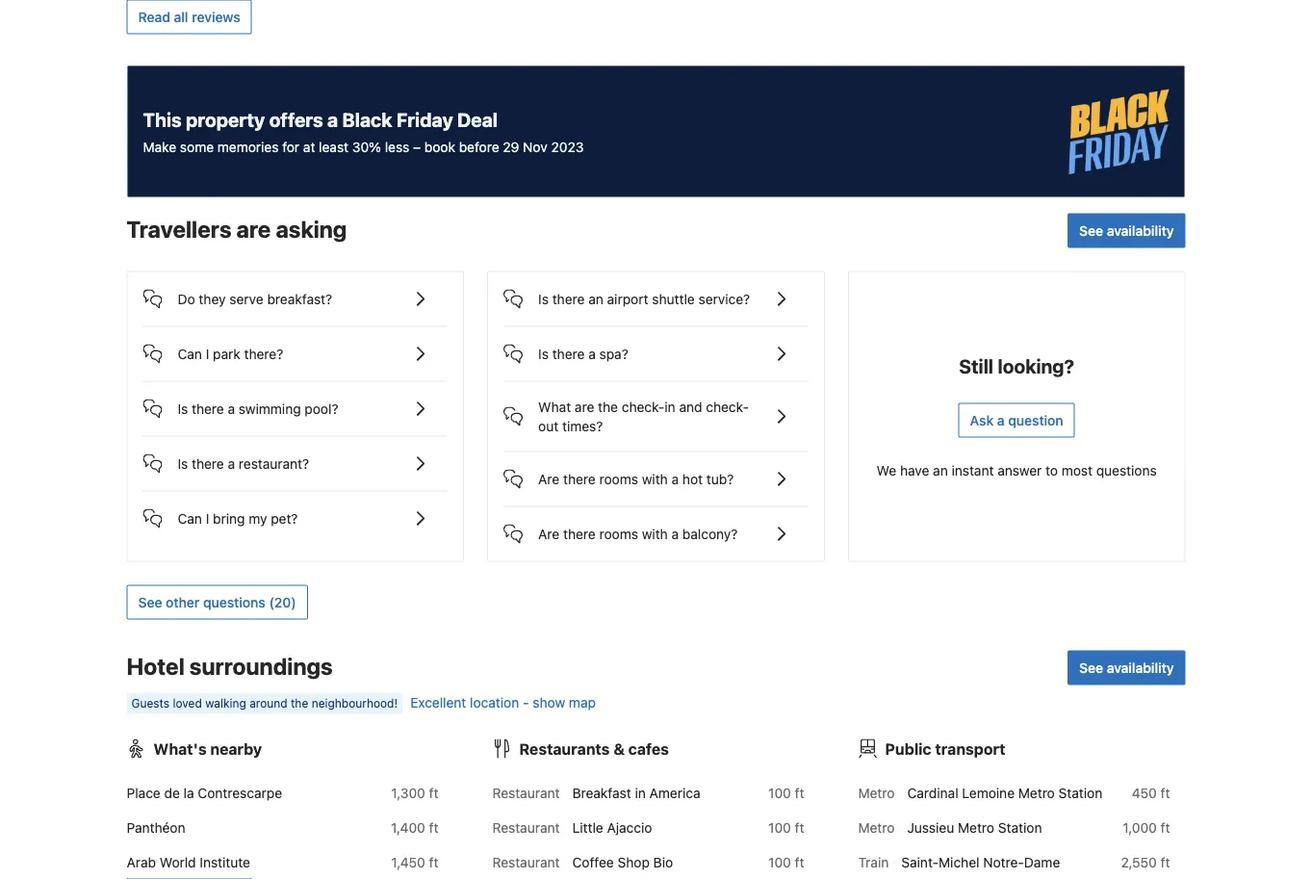 Task type: describe. For each thing, give the bounding box(es) containing it.
1,000 ft
[[1123, 820, 1171, 836]]

are for the
[[575, 399, 595, 415]]

still looking?
[[960, 355, 1075, 378]]

with for balcony?
[[642, 526, 668, 542]]

100 for bio
[[769, 854, 792, 870]]

read all reviews
[[138, 9, 240, 25]]

see availability button for hotel surroundings
[[1068, 651, 1186, 685]]

ft for saint-michel notre-dame
[[1161, 854, 1171, 870]]

pet?
[[271, 511, 298, 526]]

travellers
[[127, 215, 232, 242]]

there for is there a restaurant?
[[192, 456, 224, 472]]

in inside what are the check-in and check- out times?
[[665, 399, 676, 415]]

1 vertical spatial station
[[999, 820, 1043, 836]]

there?
[[244, 346, 283, 362]]

are for are there rooms with a balcony?
[[539, 526, 560, 542]]

public
[[886, 740, 932, 758]]

100 ft for america
[[769, 785, 805, 801]]

there for are there rooms with a hot tub?
[[564, 471, 596, 487]]

for
[[282, 139, 300, 155]]

shuttle
[[652, 291, 695, 307]]

la
[[184, 785, 194, 801]]

contrescarpe
[[198, 785, 282, 801]]

still
[[960, 355, 994, 378]]

100 for america
[[769, 785, 792, 801]]

least
[[319, 139, 349, 155]]

ask a question
[[971, 412, 1064, 428]]

i for park
[[206, 346, 209, 362]]

saint-michel notre-dame
[[902, 854, 1061, 870]]

1,400
[[391, 820, 426, 836]]

excellent location - show map
[[411, 694, 596, 710]]

is there a restaurant?
[[178, 456, 309, 472]]

nov
[[523, 139, 548, 155]]

1,300 ft
[[391, 785, 439, 801]]

breakfast
[[573, 785, 632, 801]]

questions inside button
[[203, 594, 266, 610]]

some
[[180, 139, 214, 155]]

do they serve breakfast?
[[178, 291, 332, 307]]

most
[[1062, 462, 1093, 478]]

public transport
[[886, 740, 1006, 758]]

they
[[199, 291, 226, 307]]

1,450 ft
[[391, 854, 439, 870]]

what are the check-in and check- out times? button
[[504, 382, 809, 436]]

this
[[143, 108, 182, 131]]

airport
[[607, 291, 649, 307]]

2 100 ft from the top
[[769, 820, 805, 836]]

1,400 ft
[[391, 820, 439, 836]]

a inside button
[[228, 401, 235, 417]]

and
[[680, 399, 703, 415]]

(20)
[[269, 594, 296, 610]]

1,000
[[1123, 820, 1158, 836]]

can i park there? button
[[143, 327, 448, 366]]

times?
[[563, 418, 603, 434]]

have
[[901, 462, 930, 478]]

panthéon
[[127, 820, 185, 836]]

map
[[569, 694, 596, 710]]

can for can i bring my pet?
[[178, 511, 202, 526]]

i for bring
[[206, 511, 209, 526]]

ft for breakfast in america
[[795, 785, 805, 801]]

see other questions (20)
[[138, 594, 296, 610]]

little
[[573, 820, 604, 836]]

is there a spa? button
[[504, 327, 809, 366]]

ft for jussieu metro station
[[1161, 820, 1171, 836]]

make
[[143, 139, 176, 155]]

can i bring my pet? button
[[143, 492, 448, 530]]

ft for coffee shop bio
[[795, 854, 805, 870]]

place de la contrescarpe
[[127, 785, 282, 801]]

1,300
[[391, 785, 426, 801]]

tub?
[[707, 471, 734, 487]]

restaurant for coffee shop bio
[[493, 854, 560, 870]]

2 check- from the left
[[706, 399, 749, 415]]

at
[[303, 139, 315, 155]]

metro right 'lemoine'
[[1019, 785, 1055, 801]]

shop
[[618, 854, 650, 870]]

a right ask
[[998, 412, 1005, 428]]

a left hot
[[672, 471, 679, 487]]

what's nearby
[[154, 740, 262, 758]]

my
[[249, 511, 267, 526]]

rooms for hot
[[600, 471, 639, 487]]

out
[[539, 418, 559, 434]]

do
[[178, 291, 195, 307]]

see availability for travellers are asking
[[1080, 223, 1175, 238]]

excellent location - show map link
[[411, 694, 596, 710]]

an for instant
[[933, 462, 949, 478]]

what
[[539, 399, 571, 415]]

this property offers a black friday deal make some memories for at least 30% less – book before 29 nov 2023
[[143, 108, 584, 155]]

saint-
[[902, 854, 939, 870]]

2,550
[[1122, 854, 1158, 870]]

guests loved walking around the neighbourhood!
[[131, 697, 398, 710]]

there for is there a spa?
[[553, 346, 585, 362]]

less
[[385, 139, 410, 155]]

breakfast in america
[[573, 785, 701, 801]]

2023
[[551, 139, 584, 155]]

cafes
[[629, 740, 669, 758]]

reviews
[[192, 9, 240, 25]]

we
[[877, 462, 897, 478]]

de
[[164, 785, 180, 801]]



Task type: vqa. For each thing, say whether or not it's contained in the screenshot.
the
yes



Task type: locate. For each thing, give the bounding box(es) containing it.
see for hotel surroundings
[[1080, 660, 1104, 676]]

0 vertical spatial availability
[[1107, 223, 1175, 238]]

is there a swimming pool? button
[[143, 382, 448, 420]]

29
[[503, 139, 520, 155]]

institute
[[200, 854, 250, 870]]

asking
[[276, 215, 347, 242]]

check- left and
[[622, 399, 665, 415]]

surroundings
[[190, 653, 333, 680]]

restaurant for little ajaccio
[[493, 820, 560, 836]]

1 vertical spatial see
[[138, 594, 162, 610]]

0 vertical spatial restaurant
[[493, 785, 560, 801]]

1 vertical spatial can
[[178, 511, 202, 526]]

1 100 from the top
[[769, 785, 792, 801]]

100 ft
[[769, 785, 805, 801], [769, 820, 805, 836], [769, 854, 805, 870]]

excellent
[[411, 694, 467, 710]]

1 can from the top
[[178, 346, 202, 362]]

a inside 'button'
[[589, 346, 596, 362]]

0 horizontal spatial the
[[291, 697, 308, 710]]

deal
[[458, 108, 498, 131]]

100
[[769, 785, 792, 801], [769, 820, 792, 836], [769, 854, 792, 870]]

coffee
[[573, 854, 614, 870]]

ft for little ajaccio
[[795, 820, 805, 836]]

1 vertical spatial restaurant
[[493, 820, 560, 836]]

there inside is there a swimming pool? button
[[192, 401, 224, 417]]

serve
[[230, 291, 264, 307]]

is there a spa?
[[539, 346, 629, 362]]

there for is there an airport shuttle service?
[[553, 291, 585, 307]]

are there rooms with a hot tub?
[[539, 471, 734, 487]]

the up times?
[[598, 399, 618, 415]]

a left spa?
[[589, 346, 596, 362]]

0 vertical spatial are
[[539, 471, 560, 487]]

-
[[523, 694, 529, 710]]

we have an instant answer to most questions
[[877, 462, 1157, 478]]

a inside this property offers a black friday deal make some memories for at least 30% less – book before 29 nov 2023
[[327, 108, 338, 131]]

restaurant for breakfast in america
[[493, 785, 560, 801]]

arab
[[127, 854, 156, 870]]

1 check- from the left
[[622, 399, 665, 415]]

1 horizontal spatial questions
[[1097, 462, 1157, 478]]

travellers are asking
[[127, 215, 347, 242]]

metro up train
[[859, 820, 895, 836]]

0 vertical spatial are
[[237, 215, 271, 242]]

is inside is there a restaurant? button
[[178, 456, 188, 472]]

an
[[589, 291, 604, 307], [933, 462, 949, 478]]

2 vertical spatial 100 ft
[[769, 854, 805, 870]]

metro down public
[[859, 785, 895, 801]]

a left restaurant?
[[228, 456, 235, 472]]

0 vertical spatial rooms
[[600, 471, 639, 487]]

friday
[[397, 108, 453, 131]]

is there an airport shuttle service?
[[539, 291, 750, 307]]

ft for cardinal lemoine metro station
[[1161, 785, 1171, 801]]

show
[[533, 694, 566, 710]]

2 vertical spatial 100
[[769, 854, 792, 870]]

0 vertical spatial in
[[665, 399, 676, 415]]

what are the check-in and check- out times?
[[539, 399, 749, 434]]

2 100 from the top
[[769, 820, 792, 836]]

are up times?
[[575, 399, 595, 415]]

0 vertical spatial station
[[1059, 785, 1103, 801]]

2 vertical spatial restaurant
[[493, 854, 560, 870]]

0 horizontal spatial are
[[237, 215, 271, 242]]

see inside button
[[138, 594, 162, 610]]

all
[[174, 9, 188, 25]]

spa?
[[600, 346, 629, 362]]

450 ft
[[1133, 785, 1171, 801]]

1 100 ft from the top
[[769, 785, 805, 801]]

0 vertical spatial an
[[589, 291, 604, 307]]

0 vertical spatial questions
[[1097, 462, 1157, 478]]

can i park there?
[[178, 346, 283, 362]]

2 rooms from the top
[[600, 526, 639, 542]]

1 vertical spatial see availability
[[1080, 660, 1175, 676]]

the inside what are the check-in and check- out times?
[[598, 399, 618, 415]]

1 vertical spatial are
[[575, 399, 595, 415]]

restaurant
[[493, 785, 560, 801], [493, 820, 560, 836], [493, 854, 560, 870]]

a up least
[[327, 108, 338, 131]]

book
[[425, 139, 456, 155]]

3 restaurant from the top
[[493, 854, 560, 870]]

there inside is there a spa? 'button'
[[553, 346, 585, 362]]

cardinal
[[908, 785, 959, 801]]

1 vertical spatial with
[[642, 526, 668, 542]]

1 see availability from the top
[[1080, 223, 1175, 238]]

is there a restaurant? button
[[143, 437, 448, 475]]

world
[[160, 854, 196, 870]]

can left park
[[178, 346, 202, 362]]

there down are there rooms with a hot tub?
[[564, 526, 596, 542]]

the right the around
[[291, 697, 308, 710]]

balcony?
[[683, 526, 738, 542]]

is for is there a swimming pool?
[[178, 401, 188, 417]]

1 vertical spatial 100 ft
[[769, 820, 805, 836]]

neighbourhood!
[[312, 697, 398, 710]]

memories
[[218, 139, 279, 155]]

can for can i park there?
[[178, 346, 202, 362]]

can left bring
[[178, 511, 202, 526]]

are inside what are the check-in and check- out times?
[[575, 399, 595, 415]]

restaurant down restaurants at left bottom
[[493, 785, 560, 801]]

2 restaurant from the top
[[493, 820, 560, 836]]

with for hot
[[642, 471, 668, 487]]

hot
[[683, 471, 703, 487]]

there for are there rooms with a balcony?
[[564, 526, 596, 542]]

is up can i bring my pet? at the bottom left
[[178, 456, 188, 472]]

check-
[[622, 399, 665, 415], [706, 399, 749, 415]]

with left hot
[[642, 471, 668, 487]]

ask a question button
[[959, 403, 1076, 438]]

offers
[[269, 108, 323, 131]]

1 see availability button from the top
[[1068, 213, 1186, 248]]

is there a swimming pool?
[[178, 401, 339, 417]]

in left america
[[635, 785, 646, 801]]

this property offers a black friday deal image
[[1070, 81, 1170, 182]]

before
[[459, 139, 499, 155]]

1 vertical spatial an
[[933, 462, 949, 478]]

2 with from the top
[[642, 526, 668, 542]]

questions right most
[[1097, 462, 1157, 478]]

2 can from the top
[[178, 511, 202, 526]]

availability for travellers are asking
[[1107, 223, 1175, 238]]

can i bring my pet?
[[178, 511, 298, 526]]

0 horizontal spatial questions
[[203, 594, 266, 610]]

1 vertical spatial i
[[206, 511, 209, 526]]

there left spa?
[[553, 346, 585, 362]]

read all reviews button
[[127, 0, 252, 34]]

there inside "are there rooms with a balcony?" button
[[564, 526, 596, 542]]

is inside is there a swimming pool? button
[[178, 401, 188, 417]]

0 horizontal spatial check-
[[622, 399, 665, 415]]

jussieu metro station
[[908, 820, 1043, 836]]

coffee shop bio
[[573, 854, 673, 870]]

1 horizontal spatial in
[[665, 399, 676, 415]]

is up what
[[539, 346, 549, 362]]

is for is there an airport shuttle service?
[[539, 291, 549, 307]]

there up bring
[[192, 456, 224, 472]]

0 vertical spatial see availability button
[[1068, 213, 1186, 248]]

0 vertical spatial can
[[178, 346, 202, 362]]

there down park
[[192, 401, 224, 417]]

1 vertical spatial in
[[635, 785, 646, 801]]

1 horizontal spatial station
[[1059, 785, 1103, 801]]

2 see availability button from the top
[[1068, 651, 1186, 685]]

location
[[470, 694, 519, 710]]

a left balcony?
[[672, 526, 679, 542]]

ajaccio
[[607, 820, 653, 836]]

an inside button
[[589, 291, 604, 307]]

1 vertical spatial availability
[[1107, 660, 1175, 676]]

walking
[[205, 697, 246, 710]]

guests
[[131, 697, 170, 710]]

0 vertical spatial see availability
[[1080, 223, 1175, 238]]

1 with from the top
[[642, 471, 668, 487]]

3 100 from the top
[[769, 854, 792, 870]]

metro
[[859, 785, 895, 801], [1019, 785, 1055, 801], [859, 820, 895, 836], [958, 820, 995, 836]]

rooms for balcony?
[[600, 526, 639, 542]]

i inside button
[[206, 511, 209, 526]]

is for is there a spa?
[[539, 346, 549, 362]]

0 vertical spatial i
[[206, 346, 209, 362]]

1 vertical spatial 100
[[769, 820, 792, 836]]

metro up saint-michel notre-dame
[[958, 820, 995, 836]]

question
[[1009, 412, 1064, 428]]

station
[[1059, 785, 1103, 801], [999, 820, 1043, 836]]

i inside button
[[206, 346, 209, 362]]

there down times?
[[564, 471, 596, 487]]

1 vertical spatial see availability button
[[1068, 651, 1186, 685]]

in left and
[[665, 399, 676, 415]]

are there rooms with a hot tub? button
[[504, 452, 809, 491]]

there inside are there rooms with a hot tub? button
[[564, 471, 596, 487]]

station left 450
[[1059, 785, 1103, 801]]

0 vertical spatial 100 ft
[[769, 785, 805, 801]]

rooms down are there rooms with a hot tub?
[[600, 526, 639, 542]]

0 horizontal spatial station
[[999, 820, 1043, 836]]

jussieu
[[908, 820, 955, 836]]

place
[[127, 785, 161, 801]]

an right have
[[933, 462, 949, 478]]

1 horizontal spatial an
[[933, 462, 949, 478]]

ask
[[971, 412, 994, 428]]

2 i from the top
[[206, 511, 209, 526]]

i left bring
[[206, 511, 209, 526]]

1 vertical spatial questions
[[203, 594, 266, 610]]

ft
[[429, 785, 439, 801], [795, 785, 805, 801], [1161, 785, 1171, 801], [429, 820, 439, 836], [795, 820, 805, 836], [1161, 820, 1171, 836], [429, 854, 439, 870], [795, 854, 805, 870], [1161, 854, 1171, 870]]

2 availability from the top
[[1107, 660, 1175, 676]]

see availability
[[1080, 223, 1175, 238], [1080, 660, 1175, 676]]

lemoine
[[963, 785, 1015, 801]]

a left swimming
[[228, 401, 235, 417]]

there up 'is there a spa?'
[[553, 291, 585, 307]]

2 see availability from the top
[[1080, 660, 1175, 676]]

rooms up are there rooms with a balcony?
[[600, 471, 639, 487]]

see for travellers are asking
[[1080, 223, 1104, 238]]

1 are from the top
[[539, 471, 560, 487]]

there inside is there an airport shuttle service? button
[[553, 291, 585, 307]]

there inside is there a restaurant? button
[[192, 456, 224, 472]]

2 vertical spatial see
[[1080, 660, 1104, 676]]

0 vertical spatial the
[[598, 399, 618, 415]]

see availability button for travellers are asking
[[1068, 213, 1186, 248]]

are there rooms with a balcony? button
[[504, 507, 809, 546]]

michel
[[939, 854, 980, 870]]

around
[[250, 697, 288, 710]]

is inside is there a spa? 'button'
[[539, 346, 549, 362]]

there for is there a swimming pool?
[[192, 401, 224, 417]]

black
[[342, 108, 392, 131]]

1 rooms from the top
[[600, 471, 639, 487]]

1 restaurant from the top
[[493, 785, 560, 801]]

restaurant left little
[[493, 820, 560, 836]]

a
[[327, 108, 338, 131], [589, 346, 596, 362], [228, 401, 235, 417], [998, 412, 1005, 428], [228, 456, 235, 472], [672, 471, 679, 487], [672, 526, 679, 542]]

1 availability from the top
[[1107, 223, 1175, 238]]

0 vertical spatial see
[[1080, 223, 1104, 238]]

check- right and
[[706, 399, 749, 415]]

rooms
[[600, 471, 639, 487], [600, 526, 639, 542]]

see availability for hotel surroundings
[[1080, 660, 1175, 676]]

is
[[539, 291, 549, 307], [539, 346, 549, 362], [178, 401, 188, 417], [178, 456, 188, 472]]

&
[[614, 740, 625, 758]]

is down can i park there?
[[178, 401, 188, 417]]

1 horizontal spatial check-
[[706, 399, 749, 415]]

3 100 ft from the top
[[769, 854, 805, 870]]

1,450
[[391, 854, 426, 870]]

1 horizontal spatial the
[[598, 399, 618, 415]]

bring
[[213, 511, 245, 526]]

are for are there rooms with a hot tub?
[[539, 471, 560, 487]]

availability for hotel surroundings
[[1107, 660, 1175, 676]]

service?
[[699, 291, 750, 307]]

0 vertical spatial with
[[642, 471, 668, 487]]

2 are from the top
[[539, 526, 560, 542]]

property
[[186, 108, 265, 131]]

restaurants
[[520, 740, 610, 758]]

an for airport
[[589, 291, 604, 307]]

is for is there a restaurant?
[[178, 456, 188, 472]]

restaurant left coffee
[[493, 854, 560, 870]]

can inside button
[[178, 346, 202, 362]]

station down "cardinal lemoine metro station"
[[999, 820, 1043, 836]]

1 vertical spatial the
[[291, 697, 308, 710]]

questions left (20)
[[203, 594, 266, 610]]

1 vertical spatial rooms
[[600, 526, 639, 542]]

are for asking
[[237, 215, 271, 242]]

1 horizontal spatial are
[[575, 399, 595, 415]]

can inside button
[[178, 511, 202, 526]]

is inside is there an airport shuttle service? button
[[539, 291, 549, 307]]

hotel
[[127, 653, 185, 680]]

0 horizontal spatial an
[[589, 291, 604, 307]]

100 ft for bio
[[769, 854, 805, 870]]

breakfast?
[[267, 291, 332, 307]]

is up 'is there a spa?'
[[539, 291, 549, 307]]

park
[[213, 346, 241, 362]]

to
[[1046, 462, 1059, 478]]

can
[[178, 346, 202, 362], [178, 511, 202, 526]]

are there rooms with a balcony?
[[539, 526, 738, 542]]

0 vertical spatial 100
[[769, 785, 792, 801]]

swimming
[[239, 401, 301, 417]]

with left balcony?
[[642, 526, 668, 542]]

1 i from the top
[[206, 346, 209, 362]]

1 vertical spatial are
[[539, 526, 560, 542]]

an left airport at the left top of page
[[589, 291, 604, 307]]

are left asking at the top of page
[[237, 215, 271, 242]]

0 horizontal spatial in
[[635, 785, 646, 801]]

i left park
[[206, 346, 209, 362]]

other
[[166, 594, 200, 610]]

the
[[598, 399, 618, 415], [291, 697, 308, 710]]

bio
[[654, 854, 673, 870]]



